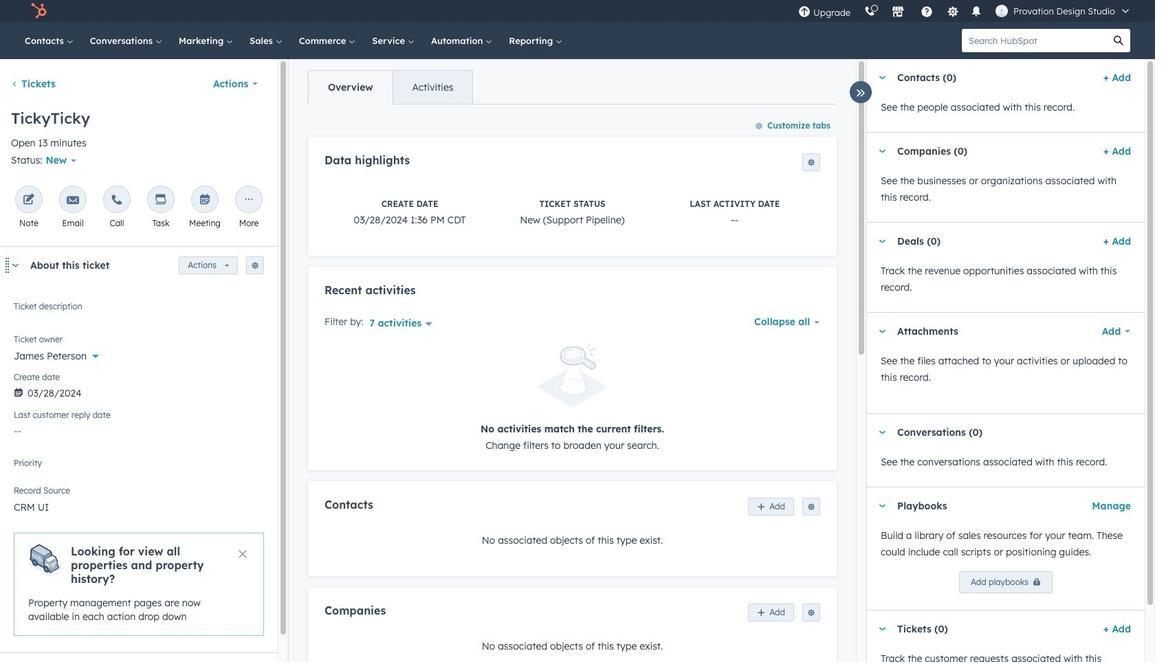 Task type: vqa. For each thing, say whether or not it's contained in the screenshot.
rightmost alert
yes



Task type: locate. For each thing, give the bounding box(es) containing it.
MM/DD/YYYY text field
[[14, 381, 264, 403]]

navigation
[[308, 70, 473, 105]]

caret image
[[878, 330, 886, 333], [878, 431, 886, 434], [878, 627, 886, 631]]

more image
[[243, 194, 255, 207]]

1 vertical spatial caret image
[[878, 431, 886, 434]]

Search HubSpot search field
[[962, 29, 1107, 52]]

task image
[[155, 194, 167, 207]]

2 caret image from the top
[[878, 431, 886, 434]]

-- text field
[[14, 418, 264, 440]]

caret image
[[878, 76, 886, 79], [878, 150, 886, 153], [878, 240, 886, 243], [11, 264, 19, 267], [878, 504, 886, 508]]

menu
[[792, 0, 1139, 22]]

alert
[[325, 344, 820, 453], [14, 533, 264, 636]]

1 caret image from the top
[[878, 330, 886, 333]]

1 horizontal spatial alert
[[325, 344, 820, 453]]

None text field
[[14, 299, 264, 327]]

marketplaces image
[[892, 6, 904, 19]]

2 vertical spatial caret image
[[878, 627, 886, 631]]

0 vertical spatial caret image
[[878, 330, 886, 333]]

3 caret image from the top
[[878, 627, 886, 631]]

0 vertical spatial alert
[[325, 344, 820, 453]]

email image
[[67, 194, 79, 207]]

meeting image
[[199, 194, 211, 207]]

1 vertical spatial alert
[[14, 533, 264, 636]]

call image
[[111, 194, 123, 207]]



Task type: describe. For each thing, give the bounding box(es) containing it.
0 horizontal spatial alert
[[14, 533, 264, 636]]

note image
[[23, 194, 35, 207]]

close image
[[239, 550, 247, 559]]

james peterson image
[[996, 5, 1008, 17]]

manage card settings image
[[251, 262, 259, 270]]



